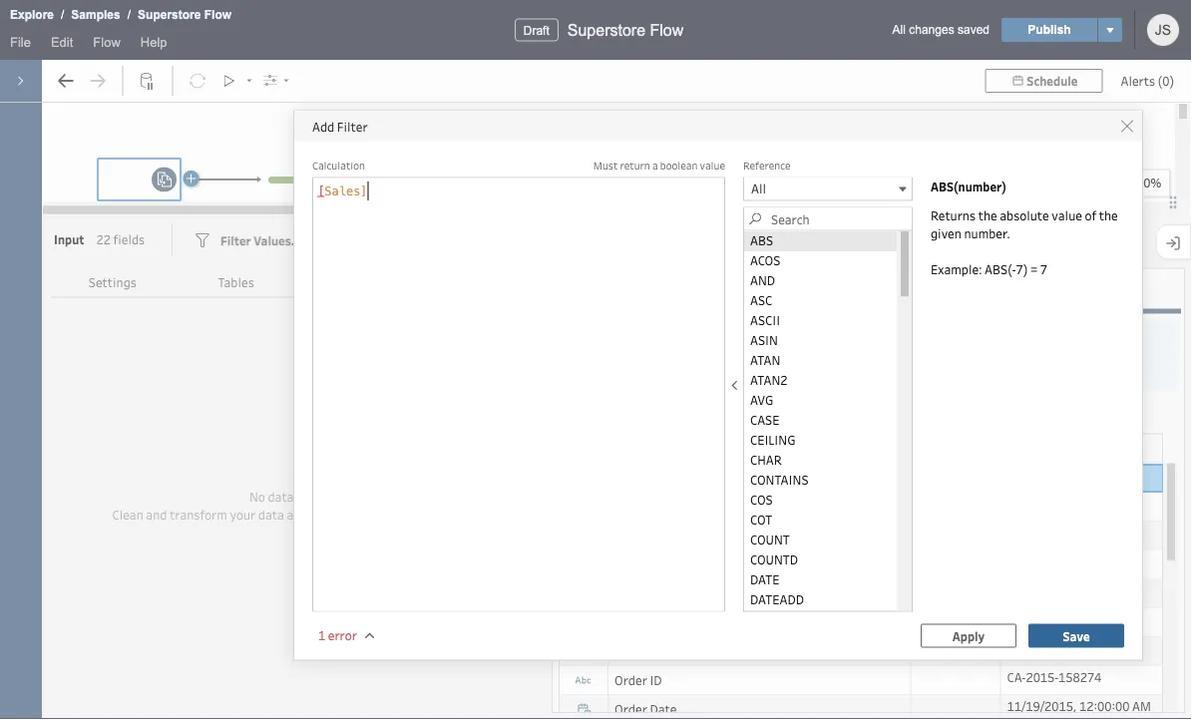 Task type: describe. For each thing, give the bounding box(es) containing it.
asc
[[751, 291, 773, 308]]

row containing 11/19/2015, 12:00:00 am
[[559, 694, 1164, 720]]

atan2
[[751, 371, 788, 388]]

schedule button
[[985, 69, 1103, 93]]

your right in
[[1018, 339, 1044, 356]]

all for all
[[752, 181, 767, 197]]

settings
[[89, 274, 137, 291]]

more
[[747, 357, 777, 374]]

abs
[[751, 232, 774, 248]]

schedule
[[1027, 73, 1078, 89]]

1 horizontal spatial and
[[287, 506, 308, 523]]

transform
[[170, 506, 227, 523]]

edit button
[[41, 30, 83, 60]]

remove fields you don't need and add filters to limit the data included in your flow.
[[593, 339, 1079, 356]]

all changes saved
[[893, 23, 990, 36]]

js
[[1156, 22, 1172, 37]]

avg
[[751, 391, 774, 408]]

183, 184, 185
[[1007, 640, 1085, 656]]

184,
[[1035, 640, 1060, 656]]

[
[[317, 184, 325, 198]]

row group containing louisiana
[[559, 464, 1164, 720]]

explore / samples / superstore flow
[[10, 8, 232, 21]]

2 horizontal spatial flow
[[650, 21, 684, 39]]

and
[[751, 271, 776, 288]]

samples
[[71, 8, 120, 21]]

char
[[751, 451, 782, 468]]

[ sales]
[[317, 184, 368, 198]]

count
[[751, 531, 790, 547]]

2 vertical spatial data
[[258, 506, 284, 523]]

order for order date
[[615, 701, 648, 717]]

this
[[1079, 339, 1103, 356]]

returns
[[931, 208, 976, 224]]

alerts (0)
[[1121, 72, 1175, 89]]

grid containing louisiana
[[559, 434, 1179, 720]]

remove nulls
[[272, 204, 336, 218]]

0 vertical spatial data
[[922, 339, 949, 356]]

options
[[832, 357, 876, 374]]

publish button
[[1002, 18, 1098, 42]]

changes inside no data changes. clean and transform your data and see a list of your changes here.
[[405, 506, 452, 523]]

edit
[[51, 34, 73, 49]]

louisiana row
[[559, 607, 1164, 637]]

1
[[318, 628, 326, 644]]

=
[[1031, 261, 1038, 278]]

add
[[791, 339, 812, 356]]

must
[[594, 159, 618, 173]]

list
[[342, 506, 360, 523]]

your down no
[[230, 506, 256, 523]]

183,
[[1007, 640, 1033, 656]]

atan
[[751, 351, 781, 368]]

remove for remove fields you don't need and add filters to limit the data included in your flow.
[[593, 339, 639, 356]]

see
[[310, 506, 330, 523]]

158274
[[1059, 669, 1102, 685]]

2 horizontal spatial and
[[766, 339, 788, 356]]

here.
[[454, 506, 484, 523]]

12:00:00
[[1080, 698, 1130, 714]]

publish
[[1028, 23, 1072, 36]]

185
[[1063, 640, 1085, 656]]

filter
[[337, 118, 368, 134]]

asin
[[751, 331, 778, 348]]

abs(number)
[[931, 178, 1007, 194]]

7
[[1041, 261, 1048, 278]]

draft
[[524, 23, 550, 37]]

absolute
[[1000, 208, 1050, 224]]

ascii
[[751, 311, 781, 328]]

file button
[[0, 30, 41, 60]]

no refreshes available image
[[183, 66, 213, 96]]

fields for remove
[[642, 339, 675, 356]]

your right list
[[377, 506, 403, 523]]

1 horizontal spatial flow
[[204, 8, 232, 21]]

ceiling
[[751, 431, 796, 448]]

included
[[952, 339, 1001, 356]]

error
[[328, 628, 357, 644]]

add filter
[[312, 118, 368, 134]]

1 / from the left
[[61, 8, 64, 21]]

11/19/2015, 12:00:00 am
[[1007, 698, 1152, 714]]

all for all changes saved
[[893, 23, 906, 36]]

order date
[[615, 701, 677, 717]]

1 horizontal spatial search text field
[[918, 228, 1132, 252]]

cos
[[751, 491, 773, 507]]

limit
[[869, 339, 897, 356]]

of inside returns the absolute value of the given number. example: abs(-7) = 7
[[1085, 208, 1097, 224]]

value inside returns the absolute value of the given number. example: abs(-7) = 7
[[1052, 208, 1083, 224]]

for
[[725, 357, 744, 374]]

of inside no data changes. clean and transform your data and see a list of your changes here.
[[363, 506, 374, 523]]

dateadd
[[751, 591, 805, 607]]

date
[[650, 701, 677, 717]]

7)
[[1017, 261, 1028, 278]]

flow button
[[83, 30, 131, 60]]

contains
[[751, 471, 809, 488]]

1 vertical spatial data
[[268, 488, 294, 505]]

boolean
[[660, 159, 698, 173]]

am
[[1133, 698, 1152, 714]]

0 vertical spatial to
[[854, 339, 867, 356]]

number.
[[965, 226, 1011, 242]]

tables
[[218, 274, 254, 291]]

orders_south_2015
[[97, 204, 191, 218]]

22 fields
[[96, 232, 145, 248]]



Task type: vqa. For each thing, say whether or not it's contained in the screenshot.
NOV
no



Task type: locate. For each thing, give the bounding box(es) containing it.
row group
[[559, 464, 1164, 720]]

1 horizontal spatial superstore
[[568, 21, 646, 39]]

data right no
[[268, 488, 294, 505]]

and left see
[[287, 506, 308, 523]]

your down included
[[940, 357, 966, 374]]

id
[[642, 643, 654, 659], [650, 672, 662, 688]]

2 / from the left
[[127, 8, 131, 21]]

1 horizontal spatial all
[[893, 23, 906, 36]]

0 horizontal spatial all
[[752, 181, 767, 197]]

fields left you
[[642, 339, 675, 356]]

search text field inside add filter dialog
[[744, 207, 913, 231]]

1 row from the top
[[559, 464, 1164, 493]]

1 error
[[318, 628, 357, 644]]

no data changes. clean and transform your data and see a list of your changes here.
[[112, 488, 484, 523]]

1 vertical spatial id
[[650, 672, 662, 688]]

to
[[854, 339, 867, 356], [894, 357, 907, 374]]

id for row id
[[642, 643, 654, 659]]

a right return
[[653, 159, 658, 173]]

0 horizontal spatial the
[[900, 339, 919, 356]]

remove up the improve
[[593, 339, 639, 356]]

1 vertical spatial order
[[615, 701, 648, 717]]

value right absolute at the right top of page
[[1052, 208, 1083, 224]]

1 vertical spatial all
[[752, 181, 767, 197]]

explore link
[[9, 5, 55, 25]]

returns the absolute value of the given number. example: abs(-7) = 7
[[931, 208, 1121, 278]]

row
[[615, 643, 639, 659]]

in
[[1004, 339, 1015, 356]]

need
[[735, 339, 763, 356]]

flow inside popup button
[[93, 34, 121, 49]]

file
[[10, 34, 31, 49]]

2 horizontal spatial the
[[1100, 208, 1119, 224]]

of
[[1085, 208, 1097, 224], [363, 506, 374, 523]]

1 horizontal spatial a
[[653, 159, 658, 173]]

22
[[96, 232, 111, 248]]

grid
[[559, 434, 1179, 720]]

0 vertical spatial remove
[[272, 204, 309, 218]]

superstore right draft
[[568, 21, 646, 39]]

2015-
[[1026, 669, 1059, 685]]

0 horizontal spatial flow
[[93, 34, 121, 49]]

row containing 183, 184, 185
[[559, 636, 1164, 666]]

0 vertical spatial all
[[893, 23, 906, 36]]

0 horizontal spatial search text field
[[744, 207, 913, 231]]

0 horizontal spatial value
[[700, 159, 726, 173]]

2 order from the top
[[615, 701, 648, 717]]

data,
[[969, 357, 999, 374]]

a inside no data changes. clean and transform your data and see a list of your changes here.
[[332, 506, 339, 523]]

add
[[312, 118, 335, 134]]

8 row from the top
[[559, 694, 1164, 720]]

must return a boolean value
[[594, 159, 726, 173]]

nulls
[[312, 204, 336, 218]]

6 row from the top
[[559, 636, 1164, 666]]

1 vertical spatial of
[[363, 506, 374, 523]]

changes.
[[296, 488, 346, 505]]

explore
[[10, 8, 54, 21]]

and
[[766, 339, 788, 356], [146, 506, 167, 523], [287, 506, 308, 523]]

0 vertical spatial order
[[615, 672, 648, 688]]

1 vertical spatial to
[[894, 357, 907, 374]]

help
[[141, 34, 167, 49]]

0 horizontal spatial of
[[363, 506, 374, 523]]

all down reference
[[752, 181, 767, 197]]

search text field down absolute at the right top of page
[[918, 228, 1132, 252]]

can
[[1106, 339, 1126, 356]]

1 horizontal spatial remove
[[593, 339, 639, 356]]

a inside dialog
[[653, 159, 658, 173]]

0 vertical spatial of
[[1085, 208, 1097, 224]]

1 vertical spatial a
[[332, 506, 339, 523]]

0 horizontal spatial a
[[332, 506, 339, 523]]

0 horizontal spatial fields
[[113, 232, 145, 248]]

remove
[[272, 204, 309, 218], [593, 339, 639, 356]]

abs(-
[[985, 261, 1017, 278]]

1 horizontal spatial changes
[[909, 23, 955, 36]]

of right list
[[363, 506, 374, 523]]

1 vertical spatial changes
[[405, 506, 452, 523]]

acos
[[751, 251, 781, 268]]

7 row from the top
[[559, 665, 1164, 695]]

0 horizontal spatial remove
[[272, 204, 309, 218]]

superstore
[[138, 8, 201, 21], [568, 21, 646, 39]]

0 horizontal spatial and
[[146, 506, 167, 523]]

your inside this can improve performance. for more cleaning options or to view your data,
[[940, 357, 966, 374]]

a
[[653, 159, 658, 173], [332, 506, 339, 523]]

the up view
[[900, 339, 919, 356]]

11/19/2015,
[[1007, 698, 1077, 714]]

your
[[1018, 339, 1044, 356], [940, 357, 966, 374], [230, 506, 256, 523], [377, 506, 403, 523]]

fields right 22
[[113, 232, 145, 248]]

/ up edit
[[61, 8, 64, 21]]

0 horizontal spatial to
[[854, 339, 867, 356]]

all
[[893, 23, 906, 36], [752, 181, 767, 197]]

id up the date
[[650, 672, 662, 688]]

data down no
[[258, 506, 284, 523]]

remove left nulls
[[272, 204, 309, 218]]

you
[[677, 339, 699, 356]]

0 horizontal spatial changes
[[405, 506, 452, 523]]

changes left saved
[[909, 23, 955, 36]]

sales]
[[325, 184, 368, 198]]

1 order from the top
[[615, 672, 648, 688]]

Search text field
[[744, 207, 913, 231], [918, 228, 1132, 252]]

a left list
[[332, 506, 339, 523]]

remove for remove nulls
[[272, 204, 309, 218]]

3 row from the top
[[559, 521, 1164, 551]]

or
[[879, 357, 891, 374]]

given
[[931, 226, 962, 242]]

superstore flow link
[[137, 5, 233, 25]]

help button
[[131, 30, 177, 60]]

/
[[61, 8, 64, 21], [127, 8, 131, 21]]

to up options at right
[[854, 339, 867, 356]]

1 horizontal spatial to
[[894, 357, 907, 374]]

order for order id
[[615, 672, 648, 688]]

redo image
[[83, 66, 113, 96]]

id for order id
[[650, 672, 662, 688]]

data up view
[[922, 339, 949, 356]]

5 row from the top
[[559, 578, 1164, 608]]

1 horizontal spatial of
[[1085, 208, 1097, 224]]

0 vertical spatial changes
[[909, 23, 955, 36]]

order down row id
[[615, 672, 648, 688]]

/ right samples
[[127, 8, 131, 21]]

the right absolute at the right top of page
[[1100, 208, 1119, 224]]

row
[[559, 464, 1164, 493], [559, 492, 1164, 522], [559, 521, 1164, 551], [559, 550, 1164, 579], [559, 578, 1164, 608], [559, 636, 1164, 666], [559, 665, 1164, 695], [559, 694, 1164, 720]]

of right absolute at the right top of page
[[1085, 208, 1097, 224]]

superstore flow
[[568, 21, 684, 39]]

don't
[[701, 339, 732, 356]]

order id
[[615, 672, 662, 688]]

to inside this can improve performance. for more cleaning options or to view your data,
[[894, 357, 907, 374]]

0 horizontal spatial /
[[61, 8, 64, 21]]

0 vertical spatial a
[[653, 159, 658, 173]]

1 vertical spatial fields
[[642, 339, 675, 356]]

to right the or
[[894, 357, 907, 374]]

changes left the here. on the bottom of the page
[[405, 506, 452, 523]]

flow.
[[1047, 339, 1076, 356]]

value right boolean
[[700, 159, 726, 173]]

0 vertical spatial fields
[[113, 232, 145, 248]]

input
[[54, 231, 84, 247]]

1 vertical spatial remove
[[593, 339, 639, 356]]

0 vertical spatial id
[[642, 643, 654, 659]]

samples link
[[70, 5, 121, 25]]

and up 'more'
[[766, 339, 788, 356]]

js button
[[1148, 14, 1180, 46]]

all left saved
[[893, 23, 906, 36]]

louisiana
[[1007, 611, 1061, 627]]

cot
[[751, 511, 773, 527]]

row containing ca-2015-158274
[[559, 665, 1164, 695]]

1 horizontal spatial fields
[[642, 339, 675, 356]]

1 horizontal spatial value
[[1052, 208, 1083, 224]]

cleaning
[[780, 357, 829, 374]]

1 vertical spatial value
[[1052, 208, 1083, 224]]

0 vertical spatial value
[[700, 159, 726, 173]]

all inside field
[[752, 181, 767, 197]]

ca-2015-158274
[[1007, 669, 1102, 685]]

date
[[751, 571, 780, 587]]

datediff
[[751, 611, 805, 627]]

id right row
[[642, 643, 654, 659]]

performance.
[[643, 357, 722, 374]]

the up number.
[[979, 208, 998, 224]]

All field
[[744, 177, 913, 203]]

add filter dialog
[[294, 111, 1143, 661]]

reference
[[744, 159, 791, 173]]

filters
[[815, 339, 851, 356]]

(0)
[[1158, 72, 1175, 89]]

clean
[[112, 506, 143, 523]]

0 horizontal spatial superstore
[[138, 8, 201, 21]]

4 row from the top
[[559, 550, 1164, 579]]

superstore up help
[[138, 8, 201, 21]]

2 row from the top
[[559, 492, 1164, 522]]

row id
[[615, 643, 654, 659]]

1 horizontal spatial /
[[127, 8, 131, 21]]

improve
[[593, 357, 641, 374]]

return
[[620, 159, 650, 173]]

fields for 22
[[113, 232, 145, 248]]

case
[[751, 411, 780, 428]]

fields
[[113, 232, 145, 248], [642, 339, 675, 356]]

value
[[700, 159, 726, 173], [1052, 208, 1083, 224]]

saved
[[958, 23, 990, 36]]

no
[[249, 488, 265, 505]]

1 horizontal spatial the
[[979, 208, 998, 224]]

and right clean
[[146, 506, 167, 523]]

order down order id
[[615, 701, 648, 717]]

calculation
[[312, 159, 365, 173]]

search text field down all field
[[744, 207, 913, 231]]



